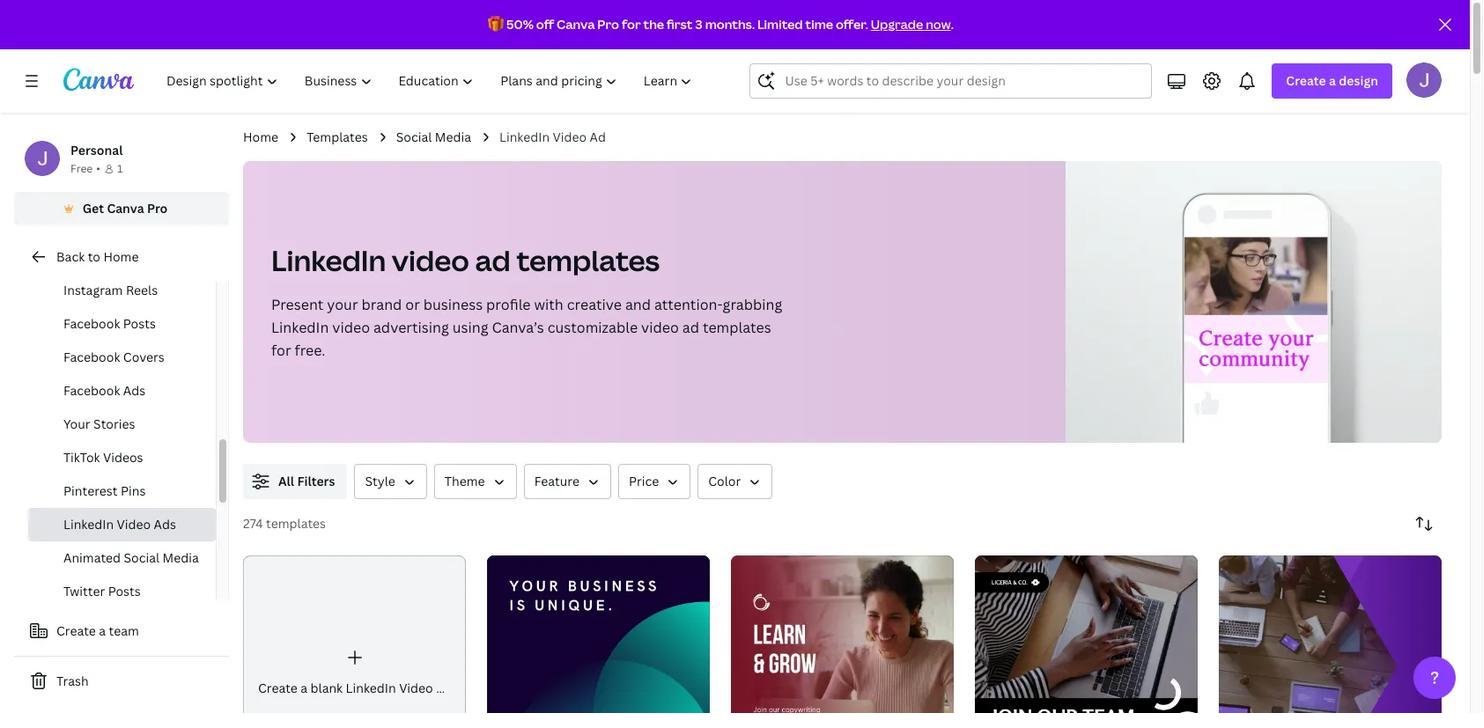 Task type: describe. For each thing, give the bounding box(es) containing it.
using
[[453, 318, 489, 337]]

1 horizontal spatial video
[[392, 241, 470, 279]]

facebook posts link
[[28, 307, 216, 341]]

pinterest pins
[[63, 483, 146, 500]]

free
[[70, 161, 93, 176]]

video for ad
[[553, 129, 587, 145]]

linkedin for linkedin video ad templates
[[271, 241, 386, 279]]

trash
[[56, 673, 89, 690]]

1 vertical spatial ad
[[436, 680, 452, 696]]

posts for twitter posts
[[108, 583, 141, 600]]

0 vertical spatial media
[[435, 129, 471, 145]]

create a blank linkedin video ad
[[258, 680, 452, 696]]

0 vertical spatial for
[[622, 16, 641, 33]]

Sort by button
[[1407, 507, 1442, 542]]

pinterest
[[63, 483, 118, 500]]

templates link
[[307, 128, 368, 147]]

1 vertical spatial social
[[124, 550, 160, 567]]

a for team
[[99, 623, 106, 640]]

animated social media link
[[28, 542, 216, 575]]

1 horizontal spatial social
[[396, 129, 432, 145]]

and
[[625, 295, 651, 315]]

0 vertical spatial ad
[[475, 241, 511, 279]]

get canva pro
[[83, 200, 168, 217]]

facebook for facebook posts
[[63, 315, 120, 332]]

create for create a team
[[56, 623, 96, 640]]

or
[[406, 295, 420, 315]]

🎁 50% off canva pro for the first 3 months. limited time offer. upgrade now .
[[488, 16, 954, 33]]

facebook ads link
[[28, 374, 216, 408]]

social media link
[[396, 128, 471, 147]]

pinterest pins link
[[28, 475, 216, 508]]

covers
[[123, 349, 165, 366]]

the
[[644, 16, 664, 33]]

design
[[1339, 72, 1379, 89]]

advertising
[[374, 318, 449, 337]]

.
[[951, 16, 954, 33]]

off
[[536, 16, 554, 33]]

animated
[[63, 550, 121, 567]]

price
[[629, 473, 659, 490]]

now
[[926, 16, 951, 33]]

upgrade now button
[[871, 16, 951, 33]]

linkedin video ads
[[63, 516, 176, 533]]

all filters
[[278, 473, 335, 490]]

team
[[109, 623, 139, 640]]

style button
[[355, 464, 427, 500]]

color
[[709, 473, 741, 490]]

theme button
[[434, 464, 517, 500]]

back to home link
[[14, 240, 229, 275]]

instagram reels link
[[28, 274, 216, 307]]

2 vertical spatial video
[[399, 680, 433, 696]]

0 horizontal spatial media
[[163, 550, 199, 567]]

stories
[[93, 416, 135, 433]]

months.
[[705, 16, 755, 33]]

theme
[[445, 473, 485, 490]]

personal
[[70, 142, 123, 159]]

facebook covers
[[63, 349, 165, 366]]

for inside present your brand or business profile with creative and attention-grabbing linkedin video advertising using canva's customizable video ad templates for free.
[[271, 341, 291, 360]]

create a blank linkedin video ad element
[[243, 556, 466, 714]]

posts for facebook posts
[[123, 315, 156, 332]]

back to home
[[56, 248, 139, 265]]

filters
[[297, 473, 335, 490]]

canva's
[[492, 318, 544, 337]]

free.
[[295, 341, 325, 360]]

all
[[278, 473, 294, 490]]

customizable
[[548, 318, 638, 337]]

0 horizontal spatial templates
[[266, 515, 326, 532]]

attention-
[[655, 295, 723, 315]]

video for ads
[[117, 516, 151, 533]]

templates inside present your brand or business profile with creative and attention-grabbing linkedin video advertising using canva's customizable video ad templates for free.
[[703, 318, 772, 337]]

0 vertical spatial canva
[[557, 16, 595, 33]]

to
[[88, 248, 100, 265]]

home link
[[243, 128, 279, 147]]

social media
[[396, 129, 471, 145]]

facebook for facebook ads
[[63, 382, 120, 399]]

top level navigation element
[[155, 63, 708, 99]]

a for blank
[[301, 680, 308, 696]]

your stories
[[63, 416, 135, 433]]

facebook covers link
[[28, 341, 216, 374]]

back
[[56, 248, 85, 265]]

free •
[[70, 161, 100, 176]]

0 horizontal spatial home
[[103, 248, 139, 265]]

linkedin for linkedin video ad
[[500, 129, 550, 145]]

instagram
[[63, 282, 123, 299]]

get canva pro button
[[14, 192, 229, 226]]

facebook for facebook covers
[[63, 349, 120, 366]]



Task type: locate. For each thing, give the bounding box(es) containing it.
0 horizontal spatial a
[[99, 623, 106, 640]]

pro inside button
[[147, 200, 168, 217]]

ad
[[590, 129, 606, 145], [436, 680, 452, 696]]

twitter
[[63, 583, 105, 600]]

1 vertical spatial create
[[56, 623, 96, 640]]

1 horizontal spatial video
[[399, 680, 433, 696]]

2 horizontal spatial a
[[1330, 72, 1337, 89]]

0 vertical spatial posts
[[123, 315, 156, 332]]

2 horizontal spatial templates
[[703, 318, 772, 337]]

posts down reels
[[123, 315, 156, 332]]

business
[[424, 295, 483, 315]]

•
[[96, 161, 100, 176]]

facebook posts
[[63, 315, 156, 332]]

present
[[271, 295, 324, 315]]

first
[[667, 16, 693, 33]]

ads down covers
[[123, 382, 146, 399]]

create
[[1287, 72, 1327, 89], [56, 623, 96, 640], [258, 680, 298, 696]]

linkedin inside present your brand or business profile with creative and attention-grabbing linkedin video advertising using canva's customizable video ad templates for free.
[[271, 318, 329, 337]]

2 horizontal spatial video
[[553, 129, 587, 145]]

1 horizontal spatial pro
[[598, 16, 619, 33]]

create a design
[[1287, 72, 1379, 89]]

0 horizontal spatial ad
[[436, 680, 452, 696]]

None search field
[[750, 63, 1153, 99]]

home right to
[[103, 248, 139, 265]]

style
[[365, 473, 395, 490]]

posts down animated social media link
[[108, 583, 141, 600]]

feature
[[534, 473, 580, 490]]

2 vertical spatial templates
[[266, 515, 326, 532]]

create for create a design
[[1287, 72, 1327, 89]]

create a design button
[[1273, 63, 1393, 99]]

ads up animated social media
[[154, 516, 176, 533]]

trash link
[[14, 664, 229, 700]]

1 horizontal spatial canva
[[557, 16, 595, 33]]

templates
[[307, 129, 368, 145]]

grabbing
[[723, 295, 783, 315]]

create inside button
[[56, 623, 96, 640]]

create a team button
[[14, 614, 229, 649]]

videos
[[103, 449, 143, 466]]

2 facebook from the top
[[63, 349, 120, 366]]

1 horizontal spatial templates
[[517, 241, 660, 279]]

media
[[435, 129, 471, 145], [163, 550, 199, 567]]

instagram reels
[[63, 282, 158, 299]]

reels
[[126, 282, 158, 299]]

1 vertical spatial ads
[[154, 516, 176, 533]]

templates down grabbing at the top of page
[[703, 318, 772, 337]]

tiktok
[[63, 449, 100, 466]]

create a team
[[56, 623, 139, 640]]

tiktok videos
[[63, 449, 143, 466]]

a inside dropdown button
[[1330, 72, 1337, 89]]

1 vertical spatial ad
[[683, 318, 700, 337]]

0 horizontal spatial social
[[124, 550, 160, 567]]

2 horizontal spatial video
[[642, 318, 679, 337]]

1
[[117, 161, 123, 176]]

ad up profile
[[475, 241, 511, 279]]

tiktok videos link
[[28, 441, 216, 475]]

ad inside present your brand or business profile with creative and attention-grabbing linkedin video advertising using canva's customizable video ad templates for free.
[[683, 318, 700, 337]]

0 horizontal spatial ad
[[475, 241, 511, 279]]

twitter posts
[[63, 583, 141, 600]]

templates up the creative
[[517, 241, 660, 279]]

2 vertical spatial a
[[301, 680, 308, 696]]

1 horizontal spatial for
[[622, 16, 641, 33]]

0 vertical spatial social
[[396, 129, 432, 145]]

your stories link
[[28, 408, 216, 441]]

posts inside twitter posts link
[[108, 583, 141, 600]]

with
[[534, 295, 564, 315]]

media up twitter posts link
[[163, 550, 199, 567]]

for left free.
[[271, 341, 291, 360]]

0 horizontal spatial create
[[56, 623, 96, 640]]

1 vertical spatial facebook
[[63, 349, 120, 366]]

color button
[[698, 464, 773, 500]]

video down your
[[332, 318, 370, 337]]

0 vertical spatial a
[[1330, 72, 1337, 89]]

social down top level navigation element
[[396, 129, 432, 145]]

profile
[[486, 295, 531, 315]]

facebook
[[63, 315, 120, 332], [63, 349, 120, 366], [63, 382, 120, 399]]

limited
[[758, 16, 803, 33]]

canva right the get
[[107, 200, 144, 217]]

price button
[[618, 464, 691, 500]]

feature button
[[524, 464, 611, 500]]

offer.
[[836, 16, 869, 33]]

blank
[[311, 680, 343, 696]]

1 facebook from the top
[[63, 315, 120, 332]]

home left templates
[[243, 129, 279, 145]]

Search search field
[[785, 64, 1141, 98]]

brand
[[362, 295, 402, 315]]

1 horizontal spatial create
[[258, 680, 298, 696]]

0 vertical spatial templates
[[517, 241, 660, 279]]

templates down the all filters button
[[266, 515, 326, 532]]

1 vertical spatial for
[[271, 341, 291, 360]]

a for design
[[1330, 72, 1337, 89]]

1 horizontal spatial home
[[243, 129, 279, 145]]

1 horizontal spatial ad
[[590, 129, 606, 145]]

274
[[243, 515, 263, 532]]

a inside button
[[99, 623, 106, 640]]

1 horizontal spatial a
[[301, 680, 308, 696]]

linkedin video ad templates image
[[1066, 161, 1442, 443], [1185, 237, 1328, 383]]

0 horizontal spatial video
[[117, 516, 151, 533]]

canva inside button
[[107, 200, 144, 217]]

media down top level navigation element
[[435, 129, 471, 145]]

animated social media
[[63, 550, 199, 567]]

video up or
[[392, 241, 470, 279]]

video
[[392, 241, 470, 279], [332, 318, 370, 337], [642, 318, 679, 337]]

1 vertical spatial video
[[117, 516, 151, 533]]

pro left the
[[598, 16, 619, 33]]

linkedin video ad
[[500, 129, 606, 145]]

jacob simon image
[[1407, 63, 1442, 98]]

facebook inside 'link'
[[63, 349, 120, 366]]

posts inside facebook posts link
[[123, 315, 156, 332]]

3 facebook from the top
[[63, 382, 120, 399]]

0 vertical spatial ads
[[123, 382, 146, 399]]

0 vertical spatial home
[[243, 129, 279, 145]]

linkedin for linkedin video ads
[[63, 516, 114, 533]]

create inside dropdown button
[[1287, 72, 1327, 89]]

0 vertical spatial pro
[[598, 16, 619, 33]]

pins
[[121, 483, 146, 500]]

create a blank linkedin video ad link
[[243, 556, 466, 714]]

twitter posts link
[[28, 575, 216, 609]]

2 horizontal spatial create
[[1287, 72, 1327, 89]]

create left blank
[[258, 680, 298, 696]]

ad down attention-
[[683, 318, 700, 337]]

3
[[695, 16, 703, 33]]

a left 'team'
[[99, 623, 106, 640]]

2 vertical spatial create
[[258, 680, 298, 696]]

1 horizontal spatial media
[[435, 129, 471, 145]]

your
[[327, 295, 358, 315]]

50%
[[507, 16, 534, 33]]

0 vertical spatial create
[[1287, 72, 1327, 89]]

1 vertical spatial media
[[163, 550, 199, 567]]

1 vertical spatial home
[[103, 248, 139, 265]]

upgrade
[[871, 16, 924, 33]]

facebook up your stories
[[63, 382, 120, 399]]

pro up back to home link
[[147, 200, 168, 217]]

1 vertical spatial posts
[[108, 583, 141, 600]]

1 vertical spatial canva
[[107, 200, 144, 217]]

create left design
[[1287, 72, 1327, 89]]

canva right off
[[557, 16, 595, 33]]

linkedin video ad templates
[[271, 241, 660, 279]]

facebook up facebook ads
[[63, 349, 120, 366]]

a left design
[[1330, 72, 1337, 89]]

home
[[243, 129, 279, 145], [103, 248, 139, 265]]

create down twitter
[[56, 623, 96, 640]]

for
[[622, 16, 641, 33], [271, 341, 291, 360]]

1 vertical spatial a
[[99, 623, 106, 640]]

1 horizontal spatial ads
[[154, 516, 176, 533]]

ads
[[123, 382, 146, 399], [154, 516, 176, 533]]

2 vertical spatial facebook
[[63, 382, 120, 399]]

1 horizontal spatial ad
[[683, 318, 700, 337]]

pro
[[598, 16, 619, 33], [147, 200, 168, 217]]

video
[[553, 129, 587, 145], [117, 516, 151, 533], [399, 680, 433, 696]]

0 vertical spatial facebook
[[63, 315, 120, 332]]

get
[[83, 200, 104, 217]]

social
[[396, 129, 432, 145], [124, 550, 160, 567]]

0 horizontal spatial for
[[271, 341, 291, 360]]

0 horizontal spatial ads
[[123, 382, 146, 399]]

social up twitter posts link
[[124, 550, 160, 567]]

🎁
[[488, 16, 504, 33]]

0 horizontal spatial canva
[[107, 200, 144, 217]]

create for create a blank linkedin video ad
[[258, 680, 298, 696]]

a left blank
[[301, 680, 308, 696]]

present your brand or business profile with creative and attention-grabbing linkedin video advertising using canva's customizable video ad templates for free.
[[271, 295, 783, 360]]

facebook down instagram
[[63, 315, 120, 332]]

all filters button
[[243, 464, 348, 500]]

facebook ads
[[63, 382, 146, 399]]

0 horizontal spatial pro
[[147, 200, 168, 217]]

0 vertical spatial video
[[553, 129, 587, 145]]

0 horizontal spatial video
[[332, 318, 370, 337]]

for left the
[[622, 16, 641, 33]]

274 templates
[[243, 515, 326, 532]]

1 vertical spatial templates
[[703, 318, 772, 337]]

1 vertical spatial pro
[[147, 200, 168, 217]]

0 vertical spatial ad
[[590, 129, 606, 145]]

your
[[63, 416, 90, 433]]

video down "and"
[[642, 318, 679, 337]]

creative
[[567, 295, 622, 315]]

time
[[806, 16, 834, 33]]



Task type: vqa. For each thing, say whether or not it's contained in the screenshot.
the middle photos
no



